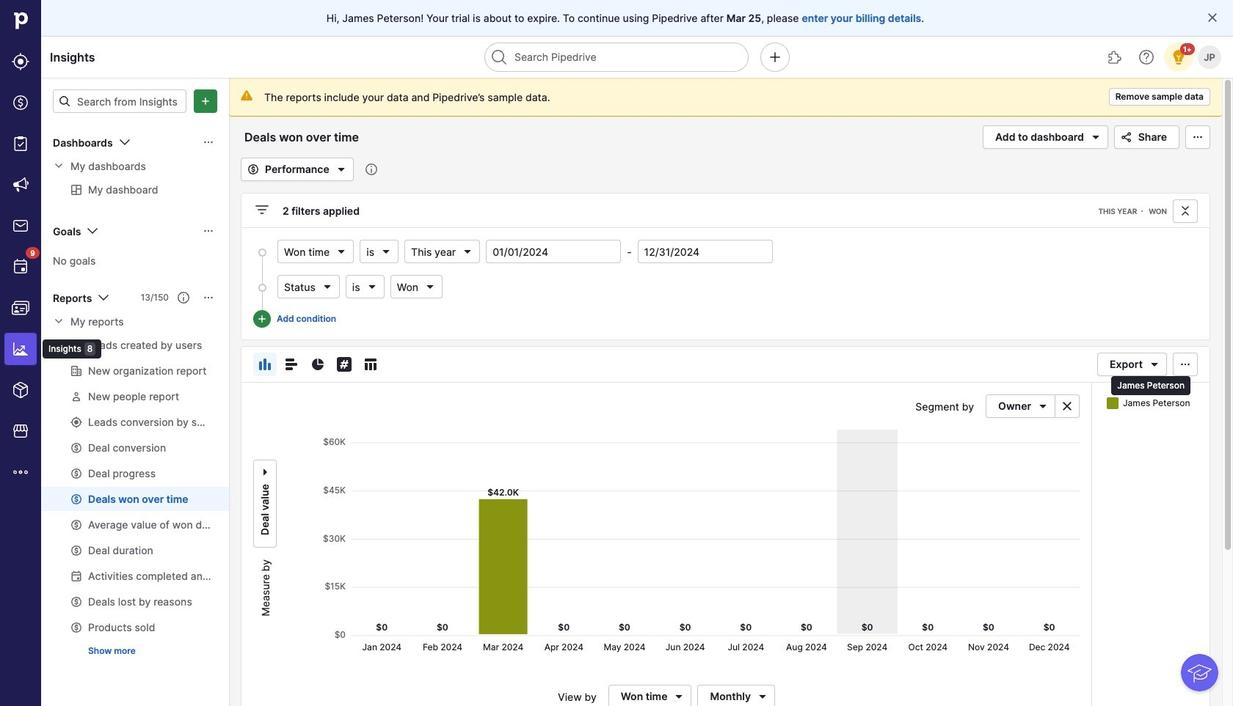 Task type: locate. For each thing, give the bounding box(es) containing it.
region
[[283, 430, 1080, 665]]

menu
[[0, 0, 101, 707]]

1 vertical spatial color secondary image
[[1058, 401, 1076, 413]]

0 horizontal spatial mm/dd/yyyy text field
[[486, 240, 621, 264]]

0 vertical spatial color primary inverted image
[[197, 95, 214, 107]]

insights image
[[12, 341, 29, 358]]

knowledge center bot, also known as kc bot is an onboarding assistant that allows you to see the list of onboarding items in one place for quick and easy reference. this improves your in-app experience. image
[[1181, 655, 1219, 692]]

0 horizontal spatial color secondary image
[[53, 316, 65, 327]]

1 horizontal spatial color primary inverted image
[[256, 313, 268, 325]]

color secondary image
[[53, 316, 65, 327], [1058, 401, 1076, 413]]

color primary image
[[59, 95, 70, 107], [1087, 128, 1105, 146], [1118, 131, 1135, 143], [116, 134, 133, 151], [244, 164, 262, 175], [253, 201, 271, 219], [84, 222, 102, 240], [203, 225, 214, 237], [380, 246, 392, 258], [321, 281, 333, 293], [366, 281, 378, 293], [178, 292, 189, 304], [203, 292, 214, 304], [362, 356, 379, 374], [1146, 359, 1163, 371], [1034, 401, 1052, 413], [671, 691, 688, 703], [754, 691, 771, 703]]

0 horizontal spatial color primary inverted image
[[197, 95, 214, 107]]

None field
[[277, 240, 354, 264], [360, 240, 399, 264], [405, 240, 480, 264], [277, 275, 340, 299], [346, 275, 384, 299], [390, 275, 443, 299], [277, 240, 354, 264], [360, 240, 399, 264], [405, 240, 480, 264], [277, 275, 340, 299], [346, 275, 384, 299], [390, 275, 443, 299]]

Search Pipedrive field
[[484, 43, 749, 72]]

Deals won over time field
[[241, 128, 386, 147]]

quick help image
[[1138, 48, 1155, 66]]

quick add image
[[766, 48, 784, 66]]

color warning image
[[241, 90, 253, 101]]

color undefined image
[[12, 258, 29, 276]]

products image
[[12, 382, 29, 399]]

color primary inverted image
[[197, 95, 214, 107], [256, 313, 268, 325]]

deals image
[[12, 94, 29, 112]]

1 horizontal spatial mm/dd/yyyy text field
[[638, 240, 773, 264]]

1 horizontal spatial color secondary image
[[1058, 401, 1076, 413]]

home image
[[10, 10, 32, 32]]

MM/DD/YYYY text field
[[486, 240, 621, 264], [638, 240, 773, 264]]

0 vertical spatial color secondary image
[[53, 316, 65, 327]]

projects image
[[12, 135, 29, 153]]

menu item
[[0, 329, 41, 370]]

color primary image
[[1207, 12, 1219, 23], [1189, 131, 1207, 143], [203, 137, 214, 148], [332, 161, 350, 178], [1177, 206, 1194, 217], [336, 246, 347, 258], [462, 246, 474, 258], [424, 281, 436, 293], [95, 289, 113, 307], [256, 356, 274, 374], [283, 356, 300, 374], [309, 356, 327, 374], [335, 356, 353, 374], [1177, 359, 1194, 371], [259, 464, 271, 482]]



Task type: vqa. For each thing, say whether or not it's contained in the screenshot.
first size s image from the top of the page
no



Task type: describe. For each thing, give the bounding box(es) containing it.
info image
[[365, 164, 377, 175]]

more image
[[12, 464, 29, 482]]

marketplace image
[[12, 423, 29, 440]]

Search from Insights text field
[[53, 90, 186, 113]]

sales assistant image
[[1170, 48, 1188, 66]]

2 mm/dd/yyyy text field from the left
[[638, 240, 773, 264]]

leads image
[[12, 53, 29, 70]]

sales inbox image
[[12, 217, 29, 235]]

color secondary image
[[53, 160, 65, 172]]

campaigns image
[[12, 176, 29, 194]]

contacts image
[[12, 299, 29, 317]]

1 vertical spatial color primary inverted image
[[256, 313, 268, 325]]

1 mm/dd/yyyy text field from the left
[[486, 240, 621, 264]]



